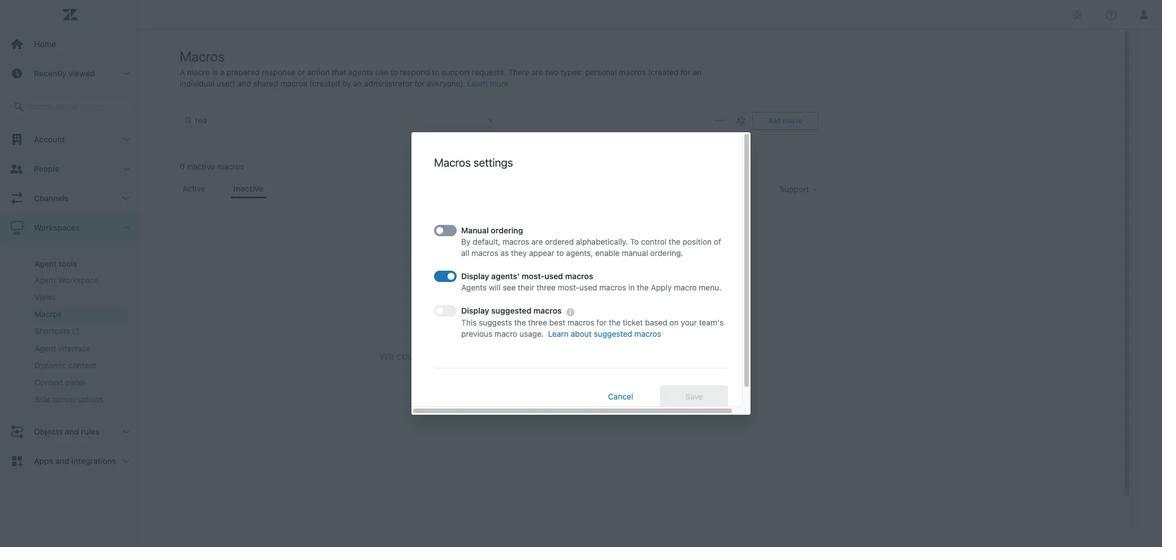 Task type: locate. For each thing, give the bounding box(es) containing it.
3 agent from the top
[[34, 344, 56, 354]]

1 agent from the top
[[34, 259, 57, 269]]

zendesk products image
[[1074, 10, 1082, 18]]

2 agent from the top
[[34, 275, 56, 285]]

dynamic content link
[[30, 357, 128, 374]]

tree item containing workspaces
[[0, 213, 140, 417]]

agent left tools
[[34, 259, 57, 269]]

macros element
[[34, 309, 61, 320]]

views
[[34, 292, 56, 302]]

tree item
[[0, 213, 140, 417]]

1 vertical spatial agent
[[34, 275, 56, 285]]

None search field
[[1, 96, 139, 118]]

shortcuts
[[34, 326, 70, 336]]

agent up dynamic
[[34, 344, 56, 354]]

agent workspace link
[[30, 272, 128, 289]]

macros
[[34, 309, 61, 319]]

agent for agent interface
[[34, 344, 56, 354]]

agent inside 'element'
[[34, 344, 56, 354]]

conversations
[[53, 395, 104, 404]]

macros link
[[30, 306, 128, 323]]

agent
[[34, 259, 57, 269], [34, 275, 56, 285], [34, 344, 56, 354]]

agent up views
[[34, 275, 56, 285]]

agent workspace
[[34, 275, 99, 285]]

context panel link
[[30, 374, 128, 391]]

2 vertical spatial agent
[[34, 344, 56, 354]]

context panel
[[34, 378, 85, 387]]

side conversations element
[[34, 394, 104, 406]]

views element
[[34, 292, 56, 303]]

side
[[34, 395, 51, 404]]

agent inside "element"
[[34, 275, 56, 285]]

tree item inside primary element
[[0, 213, 140, 417]]

panel
[[65, 378, 85, 387]]

dynamic
[[34, 361, 66, 370]]

0 vertical spatial agent
[[34, 259, 57, 269]]

shortcuts link
[[30, 323, 128, 341]]

interface
[[58, 344, 91, 354]]



Task type: describe. For each thing, give the bounding box(es) containing it.
agent tools
[[34, 259, 77, 269]]

dynamic content element
[[34, 360, 96, 372]]

agent for agent workspace
[[34, 275, 56, 285]]

side conversations link
[[30, 391, 128, 408]]

context panel element
[[34, 377, 85, 389]]

content
[[68, 361, 96, 370]]

views link
[[30, 289, 128, 306]]

agent workspace element
[[34, 275, 99, 286]]

side conversations
[[34, 395, 104, 404]]

help image
[[1106, 9, 1117, 20]]

workspace
[[58, 275, 99, 285]]

dynamic content
[[34, 361, 96, 370]]

agent for agent tools
[[34, 259, 57, 269]]

agent interface link
[[30, 341, 128, 357]]

tools
[[59, 259, 77, 269]]

workspaces
[[34, 223, 80, 232]]

none search field inside primary element
[[1, 96, 139, 118]]

shortcuts element
[[34, 326, 79, 338]]

context
[[34, 378, 63, 387]]

workspaces group
[[0, 243, 140, 417]]

agent interface element
[[34, 343, 91, 355]]

agent tools element
[[34, 259, 77, 269]]

primary element
[[0, 0, 140, 547]]

agent interface
[[34, 344, 91, 354]]

workspaces button
[[0, 213, 140, 243]]

Search Admin Center field
[[28, 102, 126, 112]]



Task type: vqa. For each thing, say whether or not it's contained in the screenshot.
Main element
no



